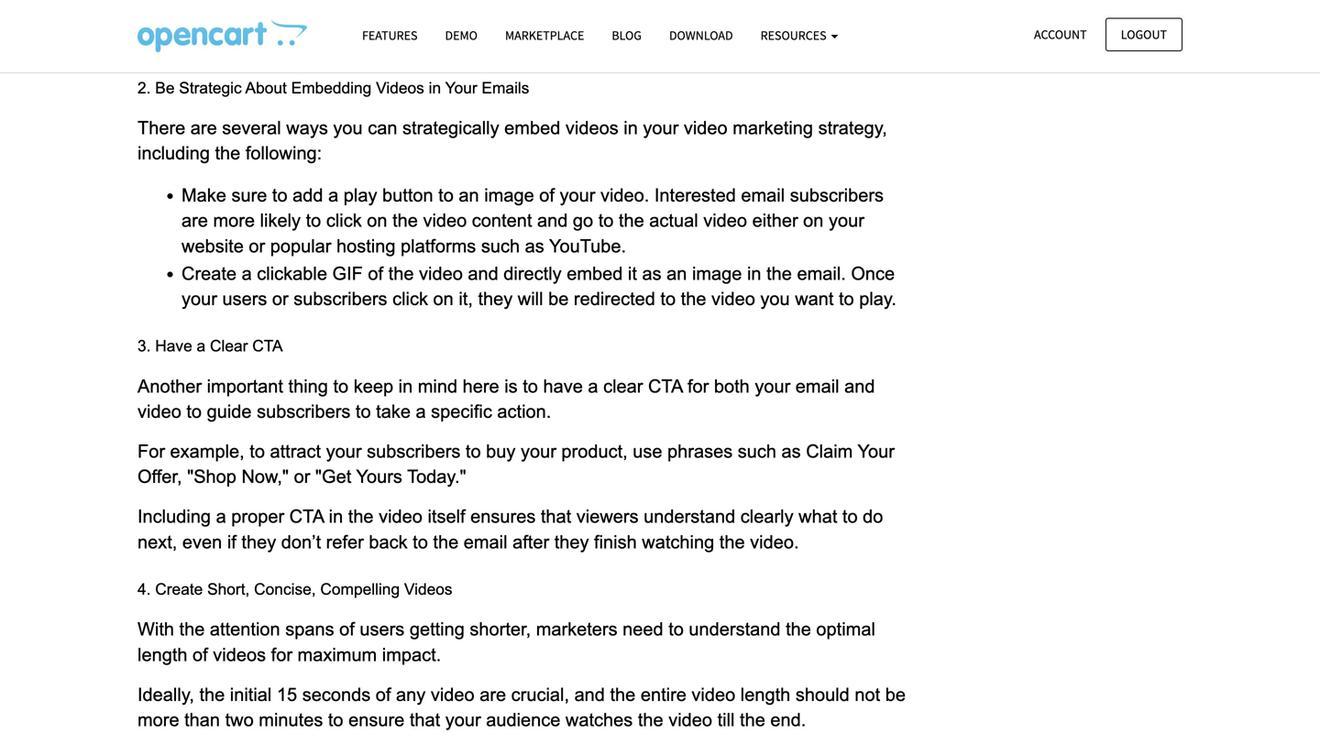 Task type: locate. For each thing, give the bounding box(es) containing it.
are down 'make'
[[182, 211, 208, 231]]

are up audience on the left of the page
[[480, 685, 506, 705]]

will
[[518, 289, 543, 309]]

2 horizontal spatial or
[[294, 467, 310, 487]]

1 horizontal spatial video.
[[750, 532, 799, 552]]

2 horizontal spatial on
[[803, 211, 824, 231]]

15
[[277, 685, 297, 705]]

facilitate
[[601, 30, 668, 50]]

0 horizontal spatial click
[[326, 211, 362, 231]]

0 horizontal spatial video.
[[600, 185, 649, 205]]

they right after at the left
[[554, 532, 589, 552]]

demo
[[445, 27, 478, 44]]

or down clickable in the left of the page
[[272, 289, 289, 309]]

your inside another important thing to keep in mind here is to have a clear cta for both your email and video to guide subscribers to take a specific action.
[[755, 376, 790, 396]]

clearly
[[741, 507, 794, 527]]

0 vertical spatial length
[[138, 645, 187, 665]]

for down spans
[[271, 645, 292, 665]]

guide
[[207, 401, 252, 422]]

0 vertical spatial understand
[[644, 507, 735, 527]]

as right it
[[642, 263, 662, 284]]

understand inside including a proper cta in the video itself ensures that viewers understand clearly what to do next, even if they don't refer back to the email after they finish watching the video.
[[644, 507, 735, 527]]

once
[[851, 263, 895, 284]]

in inside "make sure to add a play button to an image of your video. interested email subscribers are more likely to click on the video content and go to the actual video either on your website or popular hosting platforms such as youtube. create a clickable gif of the video and directly embed it as an image in the email. once your users or subscribers click on it, they will be redirected to the video you want to play."
[[747, 263, 761, 284]]

logout link
[[1105, 18, 1183, 51]]

1 horizontal spatial as
[[642, 263, 662, 284]]

you left can
[[333, 118, 363, 138]]

your up "get
[[326, 441, 362, 462]]

0 vertical spatial create
[[182, 263, 237, 284]]

to right is
[[523, 376, 538, 396]]

0 vertical spatial for
[[688, 376, 709, 396]]

0 vertical spatial such
[[481, 236, 520, 256]]

not
[[855, 685, 880, 705]]

to right back
[[413, 532, 428, 552]]

the down itself
[[433, 532, 459, 552]]

such right the "phrases"
[[738, 441, 776, 462]]

2.
[[138, 79, 151, 96]]

intelligence
[[413, 30, 504, 50]]

following:
[[246, 143, 322, 163]]

for example, to attract your subscribers to buy your product, use phrases such as claim your offer, "shop now," or "get yours today."
[[138, 441, 900, 487]]

make
[[182, 185, 226, 205]]

on up hosting
[[367, 211, 387, 231]]

1 horizontal spatial such
[[738, 441, 776, 462]]

in inside there are several ways you can strategically embed videos in your video marketing strategy, including the following:
[[624, 118, 638, 138]]

don't
[[281, 532, 321, 552]]

embed inside there are several ways you can strategically embed videos in your video marketing strategy, including the following:
[[504, 118, 560, 138]]

getting
[[410, 619, 465, 640]]

video. up actual at top
[[600, 185, 649, 205]]

create right the 4.
[[155, 581, 203, 598]]

gif
[[332, 263, 363, 284]]

the right redirected
[[681, 289, 706, 309]]

claim
[[806, 441, 853, 462]]

email down 'ensures'
[[464, 532, 507, 552]]

that up after at the left
[[541, 507, 571, 527]]

1 vertical spatial your
[[858, 441, 895, 462]]

2 vertical spatial email
[[464, 532, 507, 552]]

your left audience on the left of the page
[[445, 710, 481, 730]]

that inside including a proper cta in the video itself ensures that viewers understand clearly what to do next, even if they don't refer back to the email after they finish watching the video.
[[541, 507, 571, 527]]

they down proper
[[241, 532, 276, 552]]

youtube.
[[549, 236, 626, 256]]

demo link
[[431, 19, 491, 51]]

1 horizontal spatial for
[[688, 376, 709, 396]]

mind
[[418, 376, 458, 396]]

0 vertical spatial users
[[222, 289, 267, 309]]

0 horizontal spatial users
[[222, 289, 267, 309]]

2 vertical spatial cta
[[289, 507, 324, 527]]

keep
[[354, 376, 393, 396]]

the left optimal at the right bottom
[[786, 619, 811, 640]]

2 horizontal spatial they
[[554, 532, 589, 552]]

2 horizontal spatial as
[[782, 441, 801, 462]]

the left 'email.'
[[766, 263, 792, 284]]

1 vertical spatial videos
[[404, 581, 452, 598]]

embed inside "make sure to add a play button to an image of your video. interested email subscribers are more likely to click on the video content and go to the actual video either on your website or popular hosting platforms such as youtube. create a clickable gif of the video and directly embed it as an image in the email. once your users or subscribers click on it, they will be redirected to the video you want to play."
[[567, 263, 623, 284]]

2 vertical spatial or
[[294, 467, 310, 487]]

0 horizontal spatial you
[[333, 118, 363, 138]]

embed down youtube.
[[567, 263, 623, 284]]

such
[[481, 236, 520, 256], [738, 441, 776, 462]]

back
[[369, 532, 408, 552]]

to right need on the bottom of the page
[[668, 619, 684, 640]]

email up either
[[741, 185, 785, 205]]

video up back
[[379, 507, 423, 527]]

1 horizontal spatial on
[[433, 289, 454, 309]]

or down 'attract'
[[294, 467, 310, 487]]

length
[[138, 645, 187, 665], [741, 685, 791, 705]]

0 horizontal spatial be
[[548, 289, 569, 309]]

0 vertical spatial be
[[548, 289, 569, 309]]

click down play
[[326, 211, 362, 231]]

features
[[362, 27, 418, 44]]

1 vertical spatial be
[[885, 685, 906, 705]]

want
[[795, 289, 834, 309]]

more
[[213, 211, 255, 231], [138, 710, 179, 730]]

compelling
[[320, 581, 400, 598]]

or
[[249, 236, 265, 256], [272, 289, 289, 309], [294, 467, 310, 487]]

length down with
[[138, 645, 187, 665]]

features link
[[348, 19, 431, 51]]

as
[[525, 236, 544, 256], [642, 263, 662, 284], [782, 441, 801, 462]]

1 horizontal spatial you
[[760, 289, 790, 309]]

another important thing to keep in mind here is to have a clear cta for both your email and video to guide subscribers to take a specific action.
[[138, 376, 880, 422]]

0 horizontal spatial more
[[138, 710, 179, 730]]

1 horizontal spatial videos
[[566, 118, 619, 138]]

to up likely
[[272, 185, 288, 205]]

length up end.
[[741, 685, 791, 705]]

in up refer
[[329, 507, 343, 527]]

a down website
[[242, 263, 252, 284]]

clear
[[210, 338, 248, 355]]

1 vertical spatial you
[[760, 289, 790, 309]]

you inside "make sure to add a play button to an image of your video. interested email subscribers are more likely to click on the video content and go to the actual video either on your website or popular hosting platforms such as youtube. create a clickable gif of the video and directly embed it as an image in the email. once your users or subscribers click on it, they will be redirected to the video you want to play."
[[760, 289, 790, 309]]

your up interested
[[643, 118, 679, 138]]

video
[[684, 118, 728, 138], [423, 211, 467, 231], [703, 211, 747, 231], [419, 263, 463, 284], [711, 289, 755, 309], [138, 401, 181, 422], [379, 507, 423, 527], [431, 685, 475, 705], [692, 685, 735, 705], [669, 710, 712, 730]]

for
[[138, 441, 165, 462]]

videos up the getting at bottom
[[404, 581, 452, 598]]

0 horizontal spatial videos
[[213, 645, 266, 665]]

of down there are several ways you can strategically embed videos in your video marketing strategy, including the following:
[[539, 185, 555, 205]]

2 horizontal spatial email
[[796, 376, 839, 396]]

videos inside with the attention spans of users getting shorter, marketers need to understand the optimal length of videos for maximum impact.
[[213, 645, 266, 665]]

in inside another important thing to keep in mind here is to have a clear cta for both your email and video to guide subscribers to take a specific action.
[[398, 376, 413, 396]]

1 vertical spatial for
[[271, 645, 292, 665]]

top 6 video email marketing best practices to grow your e-commerce business image
[[138, 19, 307, 52]]

1 vertical spatial email
[[796, 376, 839, 396]]

on left it,
[[433, 289, 454, 309]]

video down another
[[138, 401, 181, 422]]

marketing
[[733, 118, 813, 138]]

0 vertical spatial an
[[459, 185, 479, 205]]

0 vertical spatial more
[[213, 211, 255, 231]]

more down ideally,
[[138, 710, 179, 730]]

understand for to
[[689, 619, 781, 640]]

videos inside there are several ways you can strategically embed videos in your video marketing strategy, including the following:
[[566, 118, 619, 138]]

you left "want"
[[760, 289, 790, 309]]

1 horizontal spatial more
[[213, 211, 255, 231]]

0 horizontal spatial cta
[[252, 338, 283, 355]]

content
[[472, 211, 532, 231]]

they right it,
[[478, 289, 513, 309]]

in up strategically
[[429, 79, 441, 96]]

in
[[429, 79, 441, 96], [624, 118, 638, 138], [747, 263, 761, 284], [398, 376, 413, 396], [329, 507, 343, 527]]

for inside with the attention spans of users getting shorter, marketers need to understand the optimal length of videos for maximum impact.
[[271, 645, 292, 665]]

create
[[182, 263, 237, 284], [155, 581, 203, 598]]

be
[[548, 289, 569, 309], [885, 685, 906, 705]]

0 horizontal spatial embed
[[504, 118, 560, 138]]

that down any
[[410, 710, 440, 730]]

0 vertical spatial videos
[[376, 79, 424, 96]]

the up than
[[199, 685, 225, 705]]

or down likely
[[249, 236, 265, 256]]

an
[[459, 185, 479, 205], [667, 263, 687, 284]]

1 horizontal spatial embed
[[567, 263, 623, 284]]

directly
[[504, 263, 562, 284]]

0 vertical spatial embed
[[504, 118, 560, 138]]

0 horizontal spatial that
[[410, 710, 440, 730]]

0 horizontal spatial length
[[138, 645, 187, 665]]

in up take
[[398, 376, 413, 396]]

example,
[[170, 441, 245, 462]]

strategically
[[402, 118, 499, 138]]

and inside another important thing to keep in mind here is to have a clear cta for both your email and video to guide subscribers to take a specific action.
[[844, 376, 875, 396]]

0 horizontal spatial for
[[271, 645, 292, 665]]

of up maximum
[[339, 619, 355, 640]]

video down interested
[[703, 211, 747, 231]]

initial
[[230, 685, 272, 705]]

length inside ideally, the initial 15 seconds of any video are crucial, and the entire video length should not be more than two minutes to ensure that your audience watches the video till the end.
[[741, 685, 791, 705]]

1 horizontal spatial users
[[360, 619, 405, 640]]

0 horizontal spatial such
[[481, 236, 520, 256]]

and up watches
[[574, 685, 605, 705]]

in down facilitate
[[624, 118, 638, 138]]

0 horizontal spatial your
[[445, 79, 477, 96]]

to right button
[[438, 185, 454, 205]]

that inside ideally, the initial 15 seconds of any video are crucial, and the entire video length should not be more than two minutes to ensure that your audience watches the video till the end.
[[410, 710, 440, 730]]

email inside another important thing to keep in mind here is to have a clear cta for both your email and video to guide subscribers to take a specific action.
[[796, 376, 839, 396]]

1 horizontal spatial your
[[858, 441, 895, 462]]

your up strategically
[[445, 79, 477, 96]]

0 vertical spatial are
[[190, 118, 217, 138]]

in inside including a proper cta in the video itself ensures that viewers understand clearly what to do next, even if they don't refer back to the email after they finish watching the video.
[[329, 507, 343, 527]]

you inside there are several ways you can strategically embed videos in your video marketing strategy, including the following:
[[333, 118, 363, 138]]

entire
[[641, 685, 687, 705]]

1 vertical spatial click
[[392, 289, 428, 309]]

video. inside including a proper cta in the video itself ensures that viewers understand clearly what to do next, even if they don't refer back to the email after they finish watching the video.
[[750, 532, 799, 552]]

website
[[182, 236, 244, 256]]

short,
[[207, 581, 250, 598]]

0 horizontal spatial they
[[241, 532, 276, 552]]

market intelligence platform to facilitate research.
[[352, 30, 755, 50]]

users inside "make sure to add a play button to an image of your video. interested email subscribers are more likely to click on the video content and go to the actual video either on your website or popular hosting platforms such as youtube. create a clickable gif of the video and directly embed it as an image in the email. once your users or subscribers click on it, they will be redirected to the video you want to play."
[[222, 289, 267, 309]]

an right it
[[667, 263, 687, 284]]

phrases
[[667, 441, 733, 462]]

embed
[[504, 118, 560, 138], [567, 263, 623, 284]]

image down actual at top
[[692, 263, 742, 284]]

as left claim
[[782, 441, 801, 462]]

0 vertical spatial videos
[[566, 118, 619, 138]]

1 horizontal spatial be
[[885, 685, 906, 705]]

videos
[[566, 118, 619, 138], [213, 645, 266, 665]]

0 vertical spatial email
[[741, 185, 785, 205]]

1 vertical spatial cta
[[648, 376, 682, 396]]

understand inside with the attention spans of users getting shorter, marketers need to understand the optimal length of videos for maximum impact.
[[689, 619, 781, 640]]

1 horizontal spatial email
[[741, 185, 785, 205]]

1 vertical spatial such
[[738, 441, 776, 462]]

0 vertical spatial image
[[484, 185, 534, 205]]

video. down clearly
[[750, 532, 799, 552]]

be right the will on the left of the page
[[548, 289, 569, 309]]

more down sure
[[213, 211, 255, 231]]

1 vertical spatial an
[[667, 263, 687, 284]]

0 horizontal spatial or
[[249, 236, 265, 256]]

users up impact.
[[360, 619, 405, 640]]

viewers
[[576, 507, 639, 527]]

1 vertical spatial or
[[272, 289, 289, 309]]

interested
[[654, 185, 736, 205]]

1 vertical spatial understand
[[689, 619, 781, 640]]

image up content
[[484, 185, 534, 205]]

1 vertical spatial embed
[[567, 263, 623, 284]]

they
[[478, 289, 513, 309], [241, 532, 276, 552], [554, 532, 589, 552]]

click left it,
[[392, 289, 428, 309]]

understand up till
[[689, 619, 781, 640]]

0 horizontal spatial an
[[459, 185, 479, 205]]

0 vertical spatial you
[[333, 118, 363, 138]]

0 vertical spatial or
[[249, 236, 265, 256]]

1 vertical spatial more
[[138, 710, 179, 730]]

0 vertical spatial that
[[541, 507, 571, 527]]

understand up watching
[[644, 507, 735, 527]]

1 horizontal spatial image
[[692, 263, 742, 284]]

1 horizontal spatial or
[[272, 289, 289, 309]]

resources
[[761, 27, 829, 44]]

0 horizontal spatial as
[[525, 236, 544, 256]]

1 vertical spatial videos
[[213, 645, 266, 665]]

0 vertical spatial video.
[[600, 185, 649, 205]]

marketers
[[536, 619, 618, 640]]

1 horizontal spatial cta
[[289, 507, 324, 527]]

2 horizontal spatial cta
[[648, 376, 682, 396]]

attract
[[270, 441, 321, 462]]

subscribers inside another important thing to keep in mind here is to have a clear cta for both your email and video to guide subscribers to take a specific action.
[[257, 401, 351, 422]]

subscribers down thing
[[257, 401, 351, 422]]

and left go
[[537, 211, 568, 231]]

and up claim
[[844, 376, 875, 396]]

embed down emails
[[504, 118, 560, 138]]

1 vertical spatial are
[[182, 211, 208, 231]]

users up clear
[[222, 289, 267, 309]]

the right till
[[740, 710, 765, 730]]

a inside including a proper cta in the video itself ensures that viewers understand clearly what to do next, even if they don't refer back to the email after they finish watching the video.
[[216, 507, 226, 527]]

2 vertical spatial as
[[782, 441, 801, 462]]

in down either
[[747, 263, 761, 284]]

videos
[[376, 79, 424, 96], [404, 581, 452, 598]]

till
[[717, 710, 735, 730]]

your
[[643, 118, 679, 138], [560, 185, 595, 205], [829, 211, 864, 231], [182, 289, 217, 309], [755, 376, 790, 396], [326, 441, 362, 462], [521, 441, 556, 462], [445, 710, 481, 730]]

0 vertical spatial your
[[445, 79, 477, 96]]

either
[[752, 211, 798, 231]]

your right claim
[[858, 441, 895, 462]]

2 vertical spatial are
[[480, 685, 506, 705]]

1 vertical spatial video.
[[750, 532, 799, 552]]

1 horizontal spatial they
[[478, 289, 513, 309]]

4.
[[138, 581, 151, 598]]

subscribers inside for example, to attract your subscribers to buy your product, use phrases such as claim your offer, "shop now," or "get yours today."
[[367, 441, 461, 462]]

image
[[484, 185, 534, 205], [692, 263, 742, 284]]

create down website
[[182, 263, 237, 284]]

to inside ideally, the initial 15 seconds of any video are crucial, and the entire video length should not be more than two minutes to ensure that your audience watches the video till the end.
[[328, 710, 343, 730]]

1 horizontal spatial length
[[741, 685, 791, 705]]

another
[[138, 376, 202, 396]]

clickable
[[257, 263, 327, 284]]

of inside ideally, the initial 15 seconds of any video are crucial, and the entire video length should not be more than two minutes to ensure that your audience watches the video till the end.
[[376, 685, 391, 705]]

videos for compelling
[[404, 581, 452, 598]]

length inside with the attention spans of users getting shorter, marketers need to understand the optimal length of videos for maximum impact.
[[138, 645, 187, 665]]

market
[[352, 30, 408, 50]]

videos up can
[[376, 79, 424, 96]]

platform
[[509, 30, 576, 50]]

1 vertical spatial users
[[360, 619, 405, 640]]

watches
[[566, 710, 633, 730]]

video left "want"
[[711, 289, 755, 309]]

clear
[[603, 376, 643, 396]]

0 horizontal spatial email
[[464, 532, 507, 552]]

are up "including" at the top left of the page
[[190, 118, 217, 138]]

be right not
[[885, 685, 906, 705]]

market intelligence platform link
[[352, 29, 576, 52]]

and
[[537, 211, 568, 231], [468, 263, 498, 284], [844, 376, 875, 396], [574, 685, 605, 705]]

such inside for example, to attract your subscribers to buy your product, use phrases such as claim your offer, "shop now," or "get yours today."
[[738, 441, 776, 462]]

1 vertical spatial that
[[410, 710, 440, 730]]

subscribers up either
[[790, 185, 884, 205]]

there are several ways you can strategically embed videos in your video marketing strategy, including the following:
[[138, 118, 892, 163]]

make sure to add a play button to an image of your video. interested email subscribers are more likely to click on the video content and go to the actual video either on your website or popular hosting platforms such as youtube. create a clickable gif of the video and directly embed it as an image in the email. once your users or subscribers click on it, they will be redirected to the video you want to play.
[[182, 185, 900, 309]]

1 horizontal spatial that
[[541, 507, 571, 527]]

seconds
[[302, 685, 371, 705]]

1 vertical spatial length
[[741, 685, 791, 705]]

to left do
[[842, 507, 858, 527]]



Task type: vqa. For each thing, say whether or not it's contained in the screenshot.
'Project Name' Text Box
no



Task type: describe. For each thing, give the bounding box(es) containing it.
video right any
[[431, 685, 475, 705]]

ideally, the initial 15 seconds of any video are crucial, and the entire video length should not be more than two minutes to ensure that your audience watches the video till the end.
[[138, 685, 911, 730]]

the down button
[[392, 211, 418, 231]]

be inside "make sure to add a play button to an image of your video. interested email subscribers are more likely to click on the video content and go to the actual video either on your website or popular hosting platforms such as youtube. create a clickable gif of the video and directly embed it as an image in the email. once your users or subscribers click on it, they will be redirected to the video you want to play."
[[548, 289, 569, 309]]

video inside including a proper cta in the video itself ensures that viewers understand clearly what to do next, even if they don't refer back to the email after they finish watching the video.
[[379, 507, 423, 527]]

the down hosting
[[388, 263, 414, 284]]

maximum
[[298, 645, 377, 665]]

0 horizontal spatial on
[[367, 211, 387, 231]]

redirected
[[574, 289, 655, 309]]

play
[[344, 185, 377, 205]]

the up watches
[[610, 685, 636, 705]]

even
[[182, 532, 222, 552]]

to left play.
[[839, 289, 854, 309]]

there
[[138, 118, 185, 138]]

video down "platforms"
[[419, 263, 463, 284]]

next,
[[138, 532, 177, 552]]

any
[[396, 685, 426, 705]]

0 vertical spatial cta
[[252, 338, 283, 355]]

the up refer
[[348, 507, 374, 527]]

optimal
[[816, 619, 875, 640]]

or inside for example, to attract your subscribers to buy your product, use phrases such as claim your offer, "shop now," or "get yours today."
[[294, 467, 310, 487]]

to up now,"
[[250, 441, 265, 462]]

should
[[796, 685, 850, 705]]

video left till
[[669, 710, 712, 730]]

specific
[[431, 401, 492, 422]]

research.
[[674, 30, 750, 50]]

cta inside another important thing to keep in mind here is to have a clear cta for both your email and video to guide subscribers to take a specific action.
[[648, 376, 682, 396]]

video inside another important thing to keep in mind here is to have a clear cta for both your email and video to guide subscribers to take a specific action.
[[138, 401, 181, 422]]

about
[[245, 79, 287, 96]]

are inside ideally, the initial 15 seconds of any video are crucial, and the entire video length should not be more than two minutes to ensure that your audience watches the video till the end.
[[480, 685, 506, 705]]

as inside for example, to attract your subscribers to buy your product, use phrases such as claim your offer, "shop now," or "get yours today."
[[782, 441, 801, 462]]

video up till
[[692, 685, 735, 705]]

ensures
[[470, 507, 536, 527]]

cta inside including a proper cta in the video itself ensures that viewers understand clearly what to do next, even if they don't refer back to the email after they finish watching the video.
[[289, 507, 324, 527]]

including
[[138, 143, 210, 163]]

marketplace
[[505, 27, 584, 44]]

the inside there are several ways you can strategically embed videos in your video marketing strategy, including the following:
[[215, 143, 240, 163]]

download link
[[655, 19, 747, 51]]

video. inside "make sure to add a play button to an image of your video. interested email subscribers are more likely to click on the video content and go to the actual video either on your website or popular hosting platforms such as youtube. create a clickable gif of the video and directly embed it as an image in the email. once your users or subscribers click on it, they will be redirected to the video you want to play."
[[600, 185, 649, 205]]

your up 3. have a clear cta
[[182, 289, 217, 309]]

video up "platforms"
[[423, 211, 467, 231]]

important
[[207, 376, 283, 396]]

if
[[227, 532, 236, 552]]

go
[[573, 211, 593, 231]]

strategy,
[[818, 118, 887, 138]]

refer
[[326, 532, 364, 552]]

email inside including a proper cta in the video itself ensures that viewers understand clearly what to do next, even if they don't refer back to the email after they finish watching the video.
[[464, 532, 507, 552]]

emails
[[482, 79, 529, 96]]

1 vertical spatial image
[[692, 263, 742, 284]]

here
[[463, 376, 499, 396]]

a right have at the left top of page
[[197, 338, 206, 355]]

to left guide
[[186, 401, 202, 422]]

spans
[[285, 619, 334, 640]]

and inside ideally, the initial 15 seconds of any video are crucial, and the entire video length should not be more than two minutes to ensure that your audience watches the video till the end.
[[574, 685, 605, 705]]

1 horizontal spatial click
[[392, 289, 428, 309]]

your inside ideally, the initial 15 seconds of any video are crucial, and the entire video length should not be more than two minutes to ensure that your audience watches the video till the end.
[[445, 710, 481, 730]]

after
[[513, 532, 549, 552]]

the down entire
[[638, 710, 663, 730]]

it
[[628, 263, 637, 284]]

to left buy
[[466, 441, 481, 462]]

3. have a clear cta
[[138, 338, 283, 355]]

your inside there are several ways you can strategically embed videos in your video marketing strategy, including the following:
[[643, 118, 679, 138]]

videos for embedding
[[376, 79, 424, 96]]

length for should
[[741, 685, 791, 705]]

hosting
[[336, 236, 396, 256]]

1 horizontal spatial an
[[667, 263, 687, 284]]

3.
[[138, 338, 151, 355]]

be inside ideally, the initial 15 seconds of any video are crucial, and the entire video length should not be more than two minutes to ensure that your audience watches the video till the end.
[[885, 685, 906, 705]]

of up ideally,
[[193, 645, 208, 665]]

blog
[[612, 27, 642, 44]]

be
[[155, 79, 175, 96]]

to right redirected
[[660, 289, 676, 309]]

they inside "make sure to add a play button to an image of your video. interested email subscribers are more likely to click on the video content and go to the actual video either on your website or popular hosting platforms such as youtube. create a clickable gif of the video and directly embed it as an image in the email. once your users or subscribers click on it, they will be redirected to the video you want to play."
[[478, 289, 513, 309]]

including
[[138, 507, 211, 527]]

your up 'email.'
[[829, 211, 864, 231]]

your right buy
[[521, 441, 556, 462]]

itself
[[428, 507, 465, 527]]

subscribers down gif at the left top of the page
[[294, 289, 387, 309]]

embedding
[[291, 79, 372, 96]]

now,"
[[242, 467, 289, 487]]

add
[[293, 185, 323, 205]]

email inside "make sure to add a play button to an image of your video. interested email subscribers are more likely to click on the video content and go to the actual video either on your website or popular hosting platforms such as youtube. create a clickable gif of the video and directly embed it as an image in the email. once your users or subscribers click on it, they will be redirected to the video you want to play."
[[741, 185, 785, 205]]

video inside there are several ways you can strategically embed videos in your video marketing strategy, including the following:
[[684, 118, 728, 138]]

marketplace link
[[491, 19, 598, 51]]

your up go
[[560, 185, 595, 205]]

logout
[[1121, 26, 1167, 43]]

your inside for example, to attract your subscribers to buy your product, use phrases such as claim your offer, "shop now," or "get yours today."
[[858, 441, 895, 462]]

strategic
[[179, 79, 242, 96]]

need
[[623, 619, 663, 640]]

1 vertical spatial as
[[642, 263, 662, 284]]

end.
[[770, 710, 806, 730]]

crucial,
[[511, 685, 569, 705]]

offer,
[[138, 467, 182, 487]]

actual
[[649, 211, 698, 231]]

0 vertical spatial click
[[326, 211, 362, 231]]

likely
[[260, 211, 301, 231]]

yours
[[356, 467, 402, 487]]

create inside "make sure to add a play button to an image of your video. interested email subscribers are more likely to click on the video content and go to the actual video either on your website or popular hosting platforms such as youtube. create a clickable gif of the video and directly embed it as an image in the email. once your users or subscribers click on it, they will be redirected to the video you want to play."
[[182, 263, 237, 284]]

several
[[222, 118, 281, 138]]

of right gif at the left top of the page
[[368, 263, 383, 284]]

download
[[669, 27, 733, 44]]

the right with
[[179, 619, 205, 640]]

resources link
[[747, 19, 852, 51]]

is
[[504, 376, 518, 396]]

audience
[[486, 710, 560, 730]]

product,
[[561, 441, 628, 462]]

"shop
[[187, 467, 236, 487]]

ideally,
[[138, 685, 194, 705]]

understand for viewers
[[644, 507, 735, 527]]

it,
[[459, 289, 473, 309]]

take
[[376, 401, 411, 422]]

ways
[[286, 118, 328, 138]]

to down add
[[306, 211, 321, 231]]

4. create short, concise, compelling videos
[[138, 581, 452, 598]]

the left actual at top
[[619, 211, 644, 231]]

minutes
[[259, 710, 323, 730]]

to right go
[[598, 211, 614, 231]]

can
[[368, 118, 397, 138]]

for inside another important thing to keep in mind here is to have a clear cta for both your email and video to guide subscribers to take a specific action.
[[688, 376, 709, 396]]

to right thing
[[333, 376, 348, 396]]

platforms
[[401, 236, 476, 256]]

"get
[[315, 467, 351, 487]]

more inside "make sure to add a play button to an image of your video. interested email subscribers are more likely to click on the video content and go to the actual video either on your website or popular hosting platforms such as youtube. create a clickable gif of the video and directly embed it as an image in the email. once your users or subscribers click on it, they will be redirected to the video you want to play."
[[213, 211, 255, 231]]

to left blog link
[[581, 30, 596, 50]]

including a proper cta in the video itself ensures that viewers understand clearly what to do next, even if they don't refer back to the email after they finish watching the video.
[[138, 507, 888, 552]]

buy
[[486, 441, 516, 462]]

button
[[382, 185, 433, 205]]

watching
[[642, 532, 714, 552]]

0 vertical spatial as
[[525, 236, 544, 256]]

attention
[[210, 619, 280, 640]]

0 horizontal spatial image
[[484, 185, 534, 205]]

with
[[138, 619, 174, 640]]

proper
[[231, 507, 284, 527]]

a left clear
[[588, 376, 598, 396]]

more inside ideally, the initial 15 seconds of any video are crucial, and the entire video length should not be more than two minutes to ensure that your audience watches the video till the end.
[[138, 710, 179, 730]]

the down clearly
[[719, 532, 745, 552]]

and up it,
[[468, 263, 498, 284]]

to down keep
[[356, 401, 371, 422]]

to inside with the attention spans of users getting shorter, marketers need to understand the optimal length of videos for maximum impact.
[[668, 619, 684, 640]]

2. be strategic about embedding videos in your emails
[[138, 79, 529, 96]]

are inside "make sure to add a play button to an image of your video. interested email subscribers are more likely to click on the video content and go to the actual video either on your website or popular hosting platforms such as youtube. create a clickable gif of the video and directly embed it as an image in the email. once your users or subscribers click on it, they will be redirected to the video you want to play."
[[182, 211, 208, 231]]

such inside "make sure to add a play button to an image of your video. interested email subscribers are more likely to click on the video content and go to the actual video either on your website or popular hosting platforms such as youtube. create a clickable gif of the video and directly embed it as an image in the email. once your users or subscribers click on it, they will be redirected to the video you want to play."
[[481, 236, 520, 256]]

a right add
[[328, 185, 338, 205]]

a right take
[[416, 401, 426, 422]]

are inside there are several ways you can strategically embed videos in your video marketing strategy, including the following:
[[190, 118, 217, 138]]

length for of
[[138, 645, 187, 665]]

sure
[[231, 185, 267, 205]]

what
[[799, 507, 837, 527]]

use
[[633, 441, 662, 462]]

users inside with the attention spans of users getting shorter, marketers need to understand the optimal length of videos for maximum impact.
[[360, 619, 405, 640]]

thing
[[288, 376, 328, 396]]

email.
[[797, 263, 846, 284]]

1 vertical spatial create
[[155, 581, 203, 598]]



